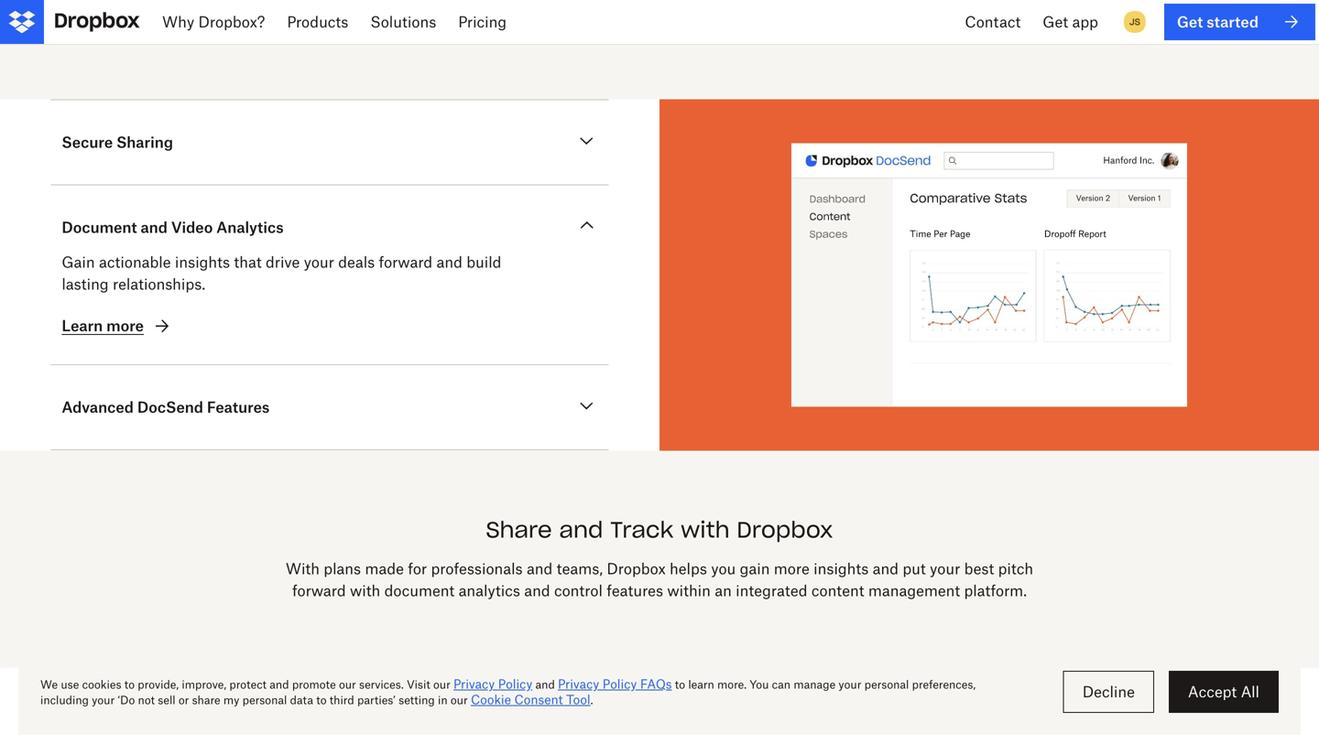 Task type: locate. For each thing, give the bounding box(es) containing it.
0 vertical spatial your
[[304, 254, 334, 271]]

dropbox up gain at the right bottom
[[737, 517, 833, 544]]

get started link
[[1164, 4, 1316, 40]]

advanced inside advanced security, analytics, and insights into the documents and videos you share externally
[[300, 0, 415, 8]]

insights inside with plans made for professionals and teams, dropbox helps you gain more insights and put your best pitch forward with document analytics and control features within an integrated content management platform.
[[814, 560, 869, 578]]

an
[[715, 582, 732, 600]]

0 vertical spatial advanced
[[300, 0, 415, 8]]

advanced security, analytics, and insights into the documents and videos you share externally
[[300, 0, 1019, 34]]

1 vertical spatial with
[[350, 582, 381, 600]]

advanced up products
[[300, 0, 415, 8]]

get started
[[1177, 13, 1259, 31]]

security,
[[422, 0, 521, 8]]

1 horizontal spatial insights
[[697, 0, 785, 8]]

2 vertical spatial insights
[[814, 560, 869, 578]]

with plans made for professionals and teams, dropbox helps you gain more insights and put your best pitch forward with document analytics and control features within an integrated content management platform.
[[286, 560, 1034, 600]]

advanced for advanced docsend features
[[62, 399, 134, 417]]

0 horizontal spatial you
[[610, 6, 652, 34]]

within
[[667, 582, 711, 600]]

app
[[1072, 13, 1098, 31]]

1 vertical spatial forward
[[292, 582, 346, 600]]

advanced left docsend
[[62, 399, 134, 417]]

videos
[[527, 6, 603, 34]]

share and track with dropbox
[[486, 517, 833, 544]]

learn more
[[62, 317, 144, 335]]

insights left into
[[697, 0, 785, 8]]

js button
[[1120, 7, 1150, 37]]

with up helps on the bottom of the page
[[681, 517, 730, 544]]

0 vertical spatial forward
[[379, 254, 433, 271]]

learn
[[62, 317, 103, 335]]

features
[[607, 582, 663, 600]]

share
[[486, 517, 552, 544]]

insights inside gain actionable insights that drive your deals forward and build lasting relationships.
[[175, 254, 230, 271]]

1 horizontal spatial get
[[1177, 13, 1203, 31]]

you up an
[[711, 560, 736, 578]]

get left "app"
[[1043, 13, 1068, 31]]

docsend
[[137, 399, 203, 417]]

1 vertical spatial dropbox
[[607, 560, 666, 578]]

deals
[[338, 254, 375, 271]]

actionable
[[99, 254, 171, 271]]

put
[[903, 560, 926, 578]]

more
[[106, 317, 144, 335], [774, 560, 810, 578]]

get for get app
[[1043, 13, 1068, 31]]

pitch
[[998, 560, 1034, 578]]

features
[[207, 399, 270, 417]]

1 horizontal spatial forward
[[379, 254, 433, 271]]

with
[[681, 517, 730, 544], [350, 582, 381, 600]]

advanced docsend features
[[62, 399, 270, 417]]

advanced
[[300, 0, 415, 8], [62, 399, 134, 417]]

the
[[843, 0, 881, 8]]

your
[[304, 254, 334, 271], [930, 560, 961, 578]]

forward inside with plans made for professionals and teams, dropbox helps you gain more insights and put your best pitch forward with document analytics and control features within an integrated content management platform.
[[292, 582, 346, 600]]

with inside with plans made for professionals and teams, dropbox helps you gain more insights and put your best pitch forward with document analytics and control features within an integrated content management platform.
[[350, 582, 381, 600]]

get
[[1177, 13, 1203, 31], [1043, 13, 1068, 31]]

0 horizontal spatial with
[[350, 582, 381, 600]]

sharing
[[116, 134, 173, 151]]

0 vertical spatial insights
[[697, 0, 785, 8]]

you left the share
[[610, 6, 652, 34]]

0 horizontal spatial get
[[1043, 13, 1068, 31]]

0 horizontal spatial dropbox
[[607, 560, 666, 578]]

1 vertical spatial more
[[774, 560, 810, 578]]

js
[[1130, 16, 1141, 27]]

and left video
[[141, 219, 168, 237]]

and up teams,
[[559, 517, 603, 544]]

forward right deals
[[379, 254, 433, 271]]

pricing link
[[447, 0, 518, 44]]

plans
[[324, 560, 361, 578]]

insights up content
[[814, 560, 869, 578]]

you
[[610, 6, 652, 34], [711, 560, 736, 578]]

1 horizontal spatial you
[[711, 560, 736, 578]]

get left started
[[1177, 13, 1203, 31]]

and
[[646, 0, 690, 8], [476, 6, 520, 34], [141, 219, 168, 237], [437, 254, 463, 271], [559, 517, 603, 544], [527, 560, 553, 578], [873, 560, 899, 578], [524, 582, 550, 600]]

control
[[554, 582, 603, 600]]

0 horizontal spatial insights
[[175, 254, 230, 271]]

externally
[[730, 6, 843, 34]]

management
[[869, 582, 960, 600]]

you inside advanced security, analytics, and insights into the documents and videos you share externally
[[610, 6, 652, 34]]

dropbox up features
[[607, 560, 666, 578]]

1 vertical spatial insights
[[175, 254, 230, 271]]

1 horizontal spatial advanced
[[300, 0, 415, 8]]

and left build
[[437, 254, 463, 271]]

and inside gain actionable insights that drive your deals forward and build lasting relationships.
[[437, 254, 463, 271]]

get inside 'popup button'
[[1043, 13, 1068, 31]]

1 vertical spatial advanced
[[62, 399, 134, 417]]

video
[[171, 219, 213, 237]]

your right drive
[[304, 254, 334, 271]]

dropbox
[[737, 517, 833, 544], [607, 560, 666, 578]]

0 vertical spatial more
[[106, 317, 144, 335]]

learn more link
[[62, 315, 173, 337]]

that
[[234, 254, 262, 271]]

0 horizontal spatial advanced
[[62, 399, 134, 417]]

into
[[792, 0, 836, 8]]

solutions
[[370, 13, 436, 31]]

1 vertical spatial your
[[930, 560, 961, 578]]

more right learn
[[106, 317, 144, 335]]

1 horizontal spatial your
[[930, 560, 961, 578]]

0 horizontal spatial your
[[304, 254, 334, 271]]

1 horizontal spatial with
[[681, 517, 730, 544]]

2 horizontal spatial insights
[[814, 560, 869, 578]]

relationships.
[[113, 276, 205, 293]]

documents
[[888, 0, 1019, 8]]

and right analytics,
[[646, 0, 690, 8]]

contact
[[965, 13, 1021, 31]]

0 vertical spatial with
[[681, 517, 730, 544]]

get app
[[1043, 13, 1098, 31]]

1 horizontal spatial dropbox
[[737, 517, 833, 544]]

0 horizontal spatial forward
[[292, 582, 346, 600]]

0 vertical spatial you
[[610, 6, 652, 34]]

insights down video
[[175, 254, 230, 271]]

platform.
[[964, 582, 1027, 600]]

analytics,
[[528, 0, 639, 8]]

more up integrated
[[774, 560, 810, 578]]

content
[[812, 582, 865, 600]]

1 vertical spatial you
[[711, 560, 736, 578]]

forward down with
[[292, 582, 346, 600]]

forward
[[379, 254, 433, 271], [292, 582, 346, 600]]

insights
[[697, 0, 785, 8], [175, 254, 230, 271], [814, 560, 869, 578]]

with down made
[[350, 582, 381, 600]]

0 horizontal spatial more
[[106, 317, 144, 335]]

with
[[286, 560, 320, 578]]

document
[[385, 582, 455, 600]]

gain
[[62, 254, 95, 271]]

your right put
[[930, 560, 961, 578]]

1 horizontal spatial more
[[774, 560, 810, 578]]



Task type: vqa. For each thing, say whether or not it's contained in the screenshot.
File, Untitled.paper row
no



Task type: describe. For each thing, give the bounding box(es) containing it.
why dropbox? button
[[151, 0, 276, 44]]

you inside with plans made for professionals and teams, dropbox helps you gain more insights and put your best pitch forward with document analytics and control features within an integrated content management platform.
[[711, 560, 736, 578]]

best
[[965, 560, 994, 578]]

professionals
[[431, 560, 523, 578]]

get app button
[[1032, 0, 1109, 44]]

0 vertical spatial dropbox
[[737, 517, 833, 544]]

insights inside advanced security, analytics, and insights into the documents and videos you share externally
[[697, 0, 785, 8]]

products button
[[276, 0, 359, 44]]

teams,
[[557, 560, 603, 578]]

contact button
[[954, 0, 1032, 44]]

and left videos
[[476, 6, 520, 34]]

drive
[[266, 254, 300, 271]]

document
[[62, 219, 137, 237]]

solutions button
[[359, 0, 447, 44]]

document and video analytics
[[62, 219, 284, 237]]

gain
[[740, 560, 770, 578]]

why dropbox?
[[162, 13, 265, 31]]

helps
[[670, 560, 707, 578]]

secure sharing
[[62, 134, 173, 151]]

started
[[1207, 13, 1259, 31]]

get for get started
[[1177, 13, 1203, 31]]

analytics
[[459, 582, 520, 600]]

your inside with plans made for professionals and teams, dropbox helps you gain more insights and put your best pitch forward with document analytics and control features within an integrated content management platform.
[[930, 560, 961, 578]]

pricing
[[458, 13, 507, 31]]

advanced for advanced security, analytics, and insights into the documents and videos you share externally
[[300, 0, 415, 8]]

why
[[162, 13, 194, 31]]

products
[[287, 13, 348, 31]]

and left the control on the left bottom of page
[[524, 582, 550, 600]]

your inside gain actionable insights that drive your deals forward and build lasting relationships.
[[304, 254, 334, 271]]

build
[[467, 254, 502, 271]]

forward inside gain actionable insights that drive your deals forward and build lasting relationships.
[[379, 254, 433, 271]]

and left teams,
[[527, 560, 553, 578]]

dropbox inside with plans made for professionals and teams, dropbox helps you gain more insights and put your best pitch forward with document analytics and control features within an integrated content management platform.
[[607, 560, 666, 578]]

integrated
[[736, 582, 808, 600]]

share
[[659, 6, 723, 34]]

and left put
[[873, 560, 899, 578]]

track
[[610, 517, 674, 544]]

made
[[365, 560, 404, 578]]

analytics
[[216, 219, 284, 237]]

lasting
[[62, 276, 109, 293]]

gain actionable insights that drive your deals forward and build lasting relationships.
[[62, 254, 502, 293]]

secure
[[62, 134, 113, 151]]

two line graphs that show time per page and dropoffs within a document image
[[704, 144, 1275, 407]]

more inside with plans made for professionals and teams, dropbox helps you gain more insights and put your best pitch forward with document analytics and control features within an integrated content management platform.
[[774, 560, 810, 578]]

dropbox?
[[198, 13, 265, 31]]

for
[[408, 560, 427, 578]]



